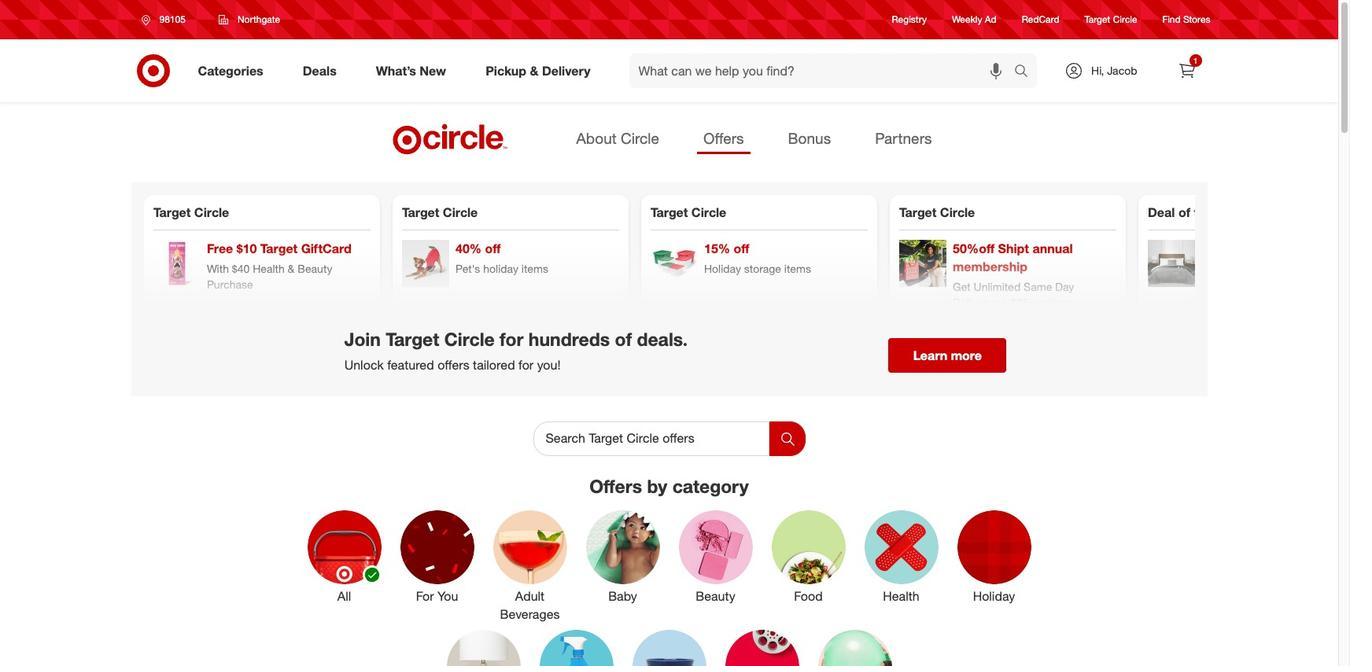 Task type: locate. For each thing, give the bounding box(es) containing it.
target circle for 15% off
[[650, 205, 726, 220]]

1 vertical spatial day
[[1055, 280, 1074, 293]]

0 horizontal spatial holiday
[[483, 262, 518, 275]]

what's new link
[[362, 53, 466, 88]]

with
[[1243, 205, 1268, 220]]

learn
[[913, 348, 947, 364]]

& inside free $10 target giftcard with $40 health & beauty purchase
[[287, 262, 294, 275]]

redcard link
[[1022, 13, 1059, 26]]

day inside 50%off shipt annual membership get unlimited same day delivery on $35+ orders
[[1055, 280, 1074, 293]]

category
[[672, 475, 749, 497]]

1 horizontal spatial items
[[784, 262, 811, 275]]

0 horizontal spatial delivery
[[542, 63, 590, 78]]

jacob
[[1107, 64, 1137, 77]]

holiday
[[483, 262, 518, 275], [973, 588, 1015, 604]]

circle
[[1113, 14, 1137, 26], [621, 129, 659, 147], [194, 205, 229, 220], [442, 205, 477, 220], [691, 205, 726, 220], [940, 205, 975, 220], [1312, 205, 1347, 220], [444, 328, 495, 350]]

of left the on the right
[[1178, 205, 1190, 220]]

items inside 40% off pet's holiday items
[[521, 262, 548, 275]]

weekly
[[952, 14, 982, 26]]

target circle for free $10 target giftcard
[[153, 205, 229, 220]]

$40
[[232, 262, 249, 275]]

day up orders
[[1055, 280, 1074, 293]]

get
[[952, 280, 970, 293]]

1 horizontal spatial holiday
[[973, 588, 1015, 604]]

of left deals.
[[615, 328, 632, 350]]

1 link
[[1169, 53, 1204, 88]]

off for 40% off
[[485, 241, 500, 257]]

0 vertical spatial offers
[[703, 129, 744, 147]]

items right pet's
[[521, 262, 548, 275]]

for you
[[416, 588, 458, 604]]

of
[[1178, 205, 1190, 220], [615, 328, 632, 350]]

holiday inside 40% off pet's holiday items
[[483, 262, 518, 275]]

offers inside offers link
[[703, 129, 744, 147]]

what's new
[[376, 63, 446, 78]]

all button
[[307, 510, 382, 624]]

ad
[[985, 14, 997, 26]]

deal of the day with target circle
[[1147, 205, 1347, 220]]

new
[[420, 63, 446, 78]]

0 horizontal spatial off
[[485, 241, 500, 257]]

circle up 40%
[[442, 205, 477, 220]]

stores
[[1183, 14, 1210, 26]]

15%
[[704, 241, 730, 257]]

2 off from the left
[[733, 241, 749, 257]]

98105
[[159, 13, 186, 25]]

toys & sports image
[[818, 630, 892, 666]]

1 vertical spatial offers
[[589, 475, 642, 497]]

0 horizontal spatial day
[[1055, 280, 1074, 293]]

pet's
[[455, 262, 480, 275]]

1 vertical spatial &
[[287, 262, 294, 275]]

0 horizontal spatial &
[[287, 262, 294, 275]]

with
[[207, 262, 228, 275]]

target circle up 40%
[[402, 205, 477, 220]]

items for 15% off
[[784, 262, 811, 275]]

0 horizontal spatial items
[[521, 262, 548, 275]]

categories
[[198, 63, 263, 78]]

target circle for 40% off
[[402, 205, 477, 220]]

target circle up 15%
[[650, 205, 726, 220]]

target circle up the 50%off
[[899, 205, 975, 220]]

for up tailored
[[500, 328, 523, 350]]

partners link
[[869, 124, 938, 154]]

deal
[[1147, 205, 1175, 220]]

hundreds
[[528, 328, 610, 350]]

$35+
[[1011, 296, 1035, 309]]

1 horizontal spatial &
[[530, 63, 538, 78]]

15% off holiday storage items
[[704, 241, 811, 275]]

0 horizontal spatial of
[[615, 328, 632, 350]]

delivery
[[542, 63, 590, 78], [952, 296, 992, 309]]

beauty
[[297, 262, 332, 275]]

circle left find
[[1113, 14, 1137, 26]]

1 vertical spatial delivery
[[952, 296, 992, 309]]

target circle logo image
[[391, 123, 510, 156]]

day right the on the right
[[1216, 205, 1239, 220]]

off right 15%
[[733, 241, 749, 257]]

day
[[1216, 205, 1239, 220], [1055, 280, 1074, 293]]

50%off shipt annual membership get unlimited same day delivery on $35+ orders
[[952, 241, 1074, 309]]

holiday inside button
[[973, 588, 1015, 604]]

1 items from the left
[[521, 262, 548, 275]]

registry
[[892, 14, 927, 26]]

1 horizontal spatial offers
[[703, 129, 744, 147]]

more
[[951, 348, 982, 364]]

health button
[[864, 510, 938, 624]]

& right health
[[287, 262, 294, 275]]

1 off from the left
[[485, 241, 500, 257]]

for left you!
[[519, 357, 534, 373]]

baby button
[[586, 510, 660, 624]]

off inside 40% off pet's holiday items
[[485, 241, 500, 257]]

off inside 15% off holiday storage items
[[733, 241, 749, 257]]

1 horizontal spatial of
[[1178, 205, 1190, 220]]

items
[[521, 262, 548, 275], [784, 262, 811, 275]]

circle up offers
[[444, 328, 495, 350]]

weekly ad link
[[952, 13, 997, 26]]

0 vertical spatial day
[[1216, 205, 1239, 220]]

food
[[794, 588, 823, 604]]

membership
[[952, 259, 1027, 275]]

unlimited
[[973, 280, 1020, 293]]

storage
[[744, 262, 781, 275]]

home image
[[446, 630, 520, 666]]

0 horizontal spatial offers
[[589, 475, 642, 497]]

& right pickup
[[530, 63, 538, 78]]

delivery right pickup
[[542, 63, 590, 78]]

off right 40%
[[485, 241, 500, 257]]

target circle up hi, jacob at the right top
[[1085, 14, 1137, 26]]

giftcard
[[301, 241, 351, 257]]

target circle
[[1085, 14, 1137, 26], [153, 205, 229, 220], [402, 205, 477, 220], [650, 205, 726, 220], [899, 205, 975, 220]]

offers for offers by category
[[589, 475, 642, 497]]

pickup & delivery
[[486, 63, 590, 78]]

tech & entertainment image
[[725, 630, 799, 666]]

1 horizontal spatial off
[[733, 241, 749, 257]]

by
[[647, 475, 667, 497]]

target circle up free
[[153, 205, 229, 220]]

1 vertical spatial holiday
[[973, 588, 1015, 604]]

0 vertical spatial delivery
[[542, 63, 590, 78]]

1 vertical spatial of
[[615, 328, 632, 350]]

0 vertical spatial &
[[530, 63, 538, 78]]

target circle link
[[1085, 13, 1137, 26]]

holiday
[[704, 262, 741, 275]]

deals link
[[289, 53, 356, 88]]

same
[[1023, 280, 1052, 293]]

items inside 15% off holiday storage items
[[784, 262, 811, 275]]

off
[[485, 241, 500, 257], [733, 241, 749, 257]]

0 vertical spatial of
[[1178, 205, 1190, 220]]

1 horizontal spatial delivery
[[952, 296, 992, 309]]

0 vertical spatial holiday
[[483, 262, 518, 275]]

circle up the 50%off
[[940, 205, 975, 220]]

for
[[500, 328, 523, 350], [519, 357, 534, 373]]

2 items from the left
[[784, 262, 811, 275]]

None text field
[[533, 422, 769, 456]]

items right storage
[[784, 262, 811, 275]]

find
[[1162, 14, 1181, 26]]

deals
[[303, 63, 337, 78]]

1 vertical spatial for
[[519, 357, 534, 373]]

delivery down get
[[952, 296, 992, 309]]

target inside free $10 target giftcard with $40 health & beauty purchase
[[260, 241, 297, 257]]

offers
[[703, 129, 744, 147], [589, 475, 642, 497]]

for
[[416, 588, 434, 604]]

target
[[1085, 14, 1110, 26], [153, 205, 190, 220], [402, 205, 439, 220], [650, 205, 688, 220], [899, 205, 936, 220], [1271, 205, 1309, 220], [260, 241, 297, 257], [386, 328, 439, 350]]

northgate
[[237, 13, 280, 25]]

1 horizontal spatial day
[[1216, 205, 1239, 220]]



Task type: vqa. For each thing, say whether or not it's contained in the screenshot.
more at right
yes



Task type: describe. For each thing, give the bounding box(es) containing it.
what's
[[376, 63, 416, 78]]

orders
[[1038, 296, 1070, 309]]

offers by category
[[589, 475, 749, 497]]

on
[[995, 296, 1007, 309]]

annual
[[1032, 241, 1072, 257]]

free
[[207, 241, 233, 257]]

target inside join target circle for hundreds of deals. unlock featured offers tailored for you!
[[386, 328, 439, 350]]

beauty
[[696, 588, 735, 604]]

items for 40% off
[[521, 262, 548, 275]]

weekly ad
[[952, 14, 997, 26]]

target circle for 50%off shipt annual membership
[[899, 205, 975, 220]]

purchase
[[207, 278, 253, 291]]

holiday button
[[957, 510, 1031, 624]]

adult beverages button
[[493, 510, 567, 624]]

free $10 target giftcard with $40 health & beauty purchase
[[207, 241, 351, 291]]

all
[[337, 588, 351, 604]]

baby
[[608, 588, 637, 604]]

partners
[[875, 129, 932, 147]]

learn more button
[[888, 339, 1006, 373]]

40% off pet's holiday items
[[455, 241, 548, 275]]

household supplies image
[[539, 630, 613, 666]]

circle inside join target circle for hundreds of deals. unlock featured offers tailored for you!
[[444, 328, 495, 350]]

What can we help you find? suggestions appear below search field
[[629, 53, 1018, 88]]

circle up free
[[194, 205, 229, 220]]

health
[[252, 262, 284, 275]]

pickup & delivery link
[[472, 53, 610, 88]]

delivery inside the pickup & delivery link
[[542, 63, 590, 78]]

join target circle for hundreds of deals. unlock featured offers tailored for you!
[[344, 328, 688, 373]]

pickup
[[486, 63, 526, 78]]

circle right about
[[621, 129, 659, 147]]

offers link
[[697, 124, 750, 154]]

beverages
[[500, 606, 560, 622]]

tailored
[[473, 357, 515, 373]]

about circle
[[576, 129, 659, 147]]

40%
[[455, 241, 481, 257]]

redcard
[[1022, 14, 1059, 26]]

1
[[1193, 56, 1198, 65]]

offers for offers
[[703, 129, 744, 147]]

registry link
[[892, 13, 927, 26]]

hi,
[[1091, 64, 1104, 77]]

shipt
[[998, 241, 1029, 257]]

bonus link
[[782, 124, 837, 154]]

deals.
[[637, 328, 688, 350]]

for you button
[[400, 510, 474, 624]]

featured
[[387, 357, 434, 373]]

northgate button
[[208, 6, 290, 34]]

pets image
[[632, 630, 706, 666]]

find stores link
[[1162, 13, 1210, 26]]

hi, jacob
[[1091, 64, 1137, 77]]

find stores
[[1162, 14, 1210, 26]]

50%off
[[952, 241, 994, 257]]

food button
[[771, 510, 845, 624]]

$10
[[236, 241, 256, 257]]

off for 15% off
[[733, 241, 749, 257]]

join
[[344, 328, 381, 350]]

delivery inside 50%off shipt annual membership get unlimited same day delivery on $35+ orders
[[952, 296, 992, 309]]

search button
[[1007, 53, 1045, 91]]

0 vertical spatial for
[[500, 328, 523, 350]]

circle right with
[[1312, 205, 1347, 220]]

circle up 15%
[[691, 205, 726, 220]]

you!
[[537, 357, 561, 373]]

unlock
[[344, 357, 384, 373]]

search
[[1007, 64, 1045, 80]]

offers
[[438, 357, 469, 373]]

adult
[[515, 588, 545, 604]]

about
[[576, 129, 617, 147]]

you
[[437, 588, 458, 604]]

health
[[883, 588, 919, 604]]

the
[[1193, 205, 1213, 220]]

adult beverages
[[500, 588, 560, 622]]

bonus
[[788, 129, 831, 147]]

learn more
[[913, 348, 982, 364]]

of inside join target circle for hundreds of deals. unlock featured offers tailored for you!
[[615, 328, 632, 350]]

about circle link
[[570, 124, 666, 154]]

beauty button
[[679, 510, 753, 624]]

98105 button
[[131, 6, 202, 34]]



